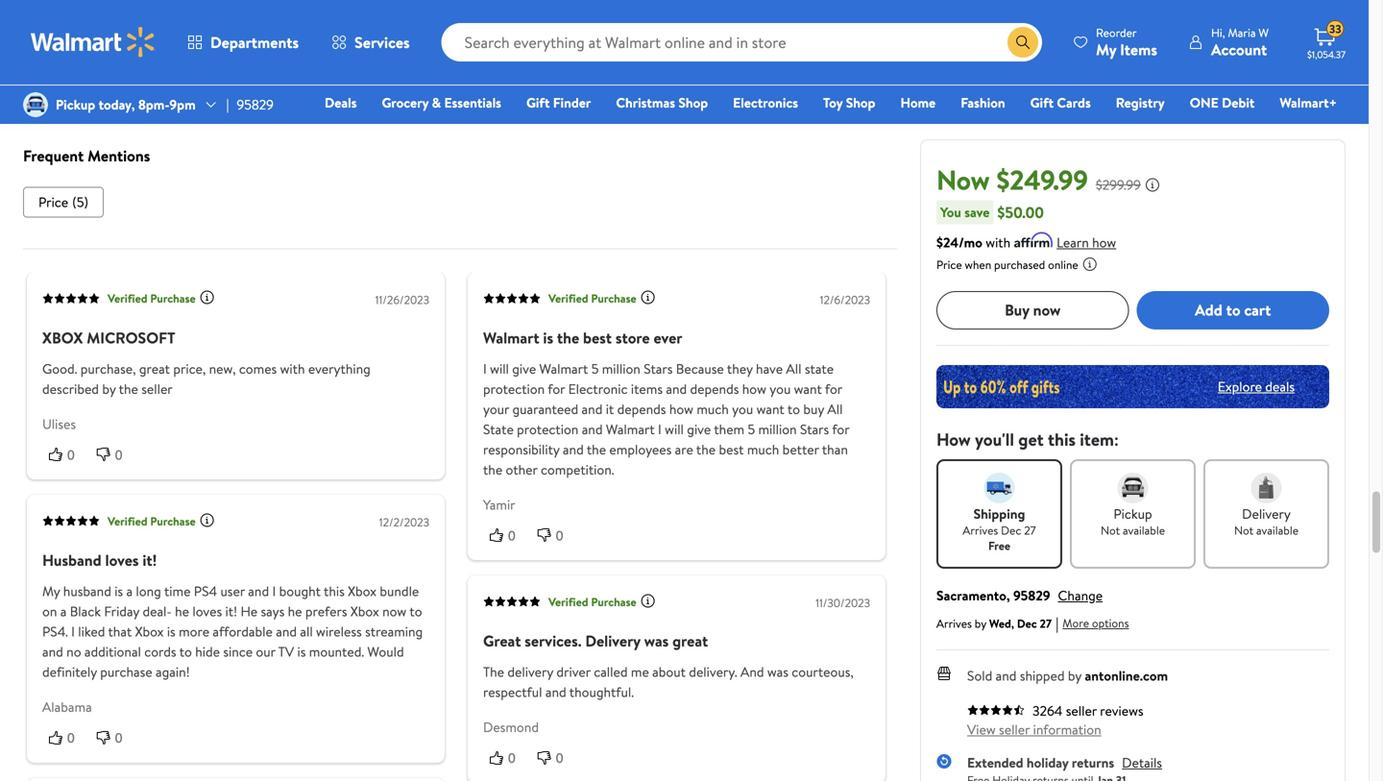 Task type: locate. For each thing, give the bounding box(es) containing it.
good. down "xbox"
[[42, 359, 77, 378]]

available down intent image for delivery
[[1257, 522, 1299, 538]]

1 horizontal spatial was
[[768, 663, 789, 681]]

grocery
[[382, 93, 429, 112]]

called
[[594, 663, 628, 681]]

desmond
[[483, 718, 539, 737]]

stars up items
[[644, 359, 673, 378]]

 image
[[23, 92, 48, 117]]

available down intent image for pickup
[[1123, 522, 1165, 538]]

all right have
[[786, 359, 802, 378]]

add
[[1195, 299, 1223, 320]]

to left the buy
[[788, 399, 800, 418]]

dec
[[1001, 522, 1022, 538], [1017, 615, 1037, 631]]

i up says
[[272, 582, 276, 601]]

0 horizontal spatial best
[[583, 327, 612, 348]]

0 horizontal spatial you
[[732, 399, 753, 418]]

1 horizontal spatial price
[[937, 256, 962, 273]]

1 horizontal spatial shop
[[846, 93, 876, 112]]

95829 down departments
[[237, 95, 274, 114]]

0 vertical spatial you
[[770, 379, 791, 398]]

black
[[70, 602, 101, 621]]

2 available from the left
[[1257, 522, 1299, 538]]

2 not from the left
[[1235, 522, 1254, 538]]

you
[[770, 379, 791, 398], [732, 399, 753, 418]]

1 vertical spatial with
[[986, 233, 1011, 251]]

you up the them
[[732, 399, 753, 418]]

will up are
[[665, 420, 684, 438]]

buy
[[804, 399, 824, 418]]

seller up departments
[[226, 9, 258, 28]]

explore deals
[[1218, 377, 1295, 396]]

verified purchase information image
[[200, 290, 215, 305], [641, 290, 656, 305], [200, 513, 215, 528], [641, 593, 656, 609]]

1 vertical spatial dec
[[1017, 615, 1037, 631]]

seller right 3264
[[1066, 701, 1097, 720]]

gift finder link
[[518, 92, 600, 113]]

loves up long
[[105, 550, 139, 571]]

is up friday
[[115, 582, 123, 601]]

1 vertical spatial my
[[42, 582, 60, 601]]

to
[[1227, 299, 1241, 320], [788, 399, 800, 418], [410, 602, 422, 621], [179, 642, 192, 661]]

0 horizontal spatial everything
[[61, 9, 124, 28]]

the up departments
[[204, 9, 223, 28]]

you down have
[[770, 379, 791, 398]]

long
[[136, 582, 161, 601]]

0 vertical spatial arrives
[[963, 522, 999, 538]]

walmart down walmart is the best store ever
[[540, 359, 588, 378]]

deals
[[325, 93, 357, 112]]

gift left cards
[[1031, 93, 1054, 112]]

verified for services.
[[549, 594, 589, 610]]

my inside reorder my items
[[1096, 39, 1117, 60]]

my inside my husband is a long time ps4 user and i bought this xbox bundle on a black friday deal- he loves it! he says he prefers xbox now to ps4. i liked that xbox is more affordable and all wireless streaming and no additional cords to hide since our tv is mounted. would definitely purchase again!
[[42, 582, 60, 601]]

verified
[[108, 290, 147, 306], [549, 290, 589, 306], [108, 513, 147, 529], [549, 594, 589, 610]]

better
[[783, 440, 819, 459]]

9pm
[[169, 95, 196, 114]]

0 horizontal spatial was
[[644, 630, 669, 652]]

learn
[[1057, 233, 1089, 251]]

is right tv
[[297, 642, 306, 661]]

0 horizontal spatial million
[[602, 359, 641, 378]]

price left (5)
[[38, 192, 68, 211]]

he
[[175, 602, 189, 621], [288, 602, 302, 621]]

purchase, up walmart image on the top of the page
[[100, 0, 155, 8]]

1 vertical spatial million
[[759, 420, 797, 438]]

and left all
[[276, 622, 297, 641]]

gift left finder
[[526, 93, 550, 112]]

services
[[355, 32, 410, 53]]

by right the shipped
[[1068, 666, 1082, 685]]

me
[[631, 663, 649, 681]]

1 vertical spatial |
[[1056, 613, 1059, 634]]

0 horizontal spatial want
[[757, 399, 785, 418]]

protection up "your"
[[483, 379, 545, 398]]

1 horizontal spatial million
[[759, 420, 797, 438]]

toy shop link
[[815, 92, 884, 113]]

2 vertical spatial walmart
[[606, 420, 655, 438]]

driver
[[557, 663, 591, 681]]

want
[[794, 379, 822, 398], [757, 399, 785, 418]]

the delivery driver called me about delivery. and was courteous, respectful and thoughtful.
[[483, 663, 854, 702]]

pickup inside pickup not available
[[1114, 504, 1153, 523]]

0 horizontal spatial 27
[[1024, 522, 1036, 538]]

1 horizontal spatial my
[[1096, 39, 1117, 60]]

all
[[300, 622, 313, 641]]

verified purchase information image for walmart is the best store ever
[[641, 290, 656, 305]]

1 available from the left
[[1123, 522, 1165, 538]]

not inside delivery not available
[[1235, 522, 1254, 538]]

1 vertical spatial loves
[[193, 602, 222, 621]]

1 vertical spatial it!
[[225, 602, 237, 621]]

give up guaranteed
[[512, 359, 536, 378]]

27 left more
[[1040, 615, 1052, 631]]

all
[[786, 359, 802, 378], [828, 399, 843, 418]]

1 horizontal spatial 5
[[748, 420, 755, 438]]

1 horizontal spatial now
[[1033, 299, 1061, 320]]

not for pickup
[[1101, 522, 1120, 538]]

guaranteed
[[513, 399, 579, 418]]

now inside button
[[1033, 299, 1061, 320]]

27 inside arrives by wed, dec 27 | more options
[[1040, 615, 1052, 631]]

now up streaming
[[383, 602, 407, 621]]

1 horizontal spatial 95829
[[1014, 586, 1051, 605]]

arrives by wed, dec 27 | more options
[[937, 613, 1129, 634]]

up to sixty percent off deals. shop now. image
[[937, 365, 1330, 408]]

extended holiday returns details
[[968, 753, 1163, 772]]

they
[[727, 359, 753, 378]]

verified purchase for microsoft
[[108, 290, 196, 306]]

described up 8pm-
[[127, 9, 184, 28]]

described down "xbox"
[[42, 379, 99, 398]]

this right get
[[1048, 427, 1076, 451]]

shop right toy
[[846, 93, 876, 112]]

arrives inside shipping arrives dec 27 free
[[963, 522, 999, 538]]

my left items
[[1096, 39, 1117, 60]]

27
[[1024, 522, 1036, 538], [1040, 615, 1052, 631]]

verified purchase for loves
[[108, 513, 196, 529]]

11/26/2023
[[375, 291, 429, 308]]

buy now button
[[937, 291, 1129, 329]]

loves down ps4
[[193, 602, 222, 621]]

now inside my husband is a long time ps4 user and i bought this xbox bundle on a black friday deal- he loves it! he says he prefers xbox now to ps4. i liked that xbox is more affordable and all wireless streaming and no additional cords to hide since our tv is mounted. would definitely purchase again!
[[383, 602, 407, 621]]

0 vertical spatial delivery
[[1242, 504, 1291, 523]]

1 vertical spatial described
[[42, 379, 99, 398]]

0 horizontal spatial shop
[[679, 93, 708, 112]]

1 horizontal spatial it!
[[225, 602, 237, 621]]

| left more
[[1056, 613, 1059, 634]]

0 vertical spatial walmart
[[483, 327, 540, 348]]

verified purchase information image for husband loves it!
[[200, 513, 215, 528]]

1 not from the left
[[1101, 522, 1120, 538]]

gift
[[526, 93, 550, 112], [1031, 93, 1054, 112]]

2 he from the left
[[288, 602, 302, 621]]

loves
[[105, 550, 139, 571], [193, 602, 222, 621]]

great
[[483, 630, 521, 652]]

gift inside gift finder link
[[526, 93, 550, 112]]

| right 9pm
[[226, 95, 229, 114]]

2 horizontal spatial how
[[1093, 233, 1117, 251]]

it! up long
[[142, 550, 157, 571]]

purchase up microsoft
[[150, 290, 196, 306]]

1 horizontal spatial how
[[742, 379, 767, 398]]

pickup down intent image for pickup
[[1114, 504, 1153, 523]]

available inside delivery not available
[[1257, 522, 1299, 538]]

list item
[[23, 187, 104, 217]]

not inside pickup not available
[[1101, 522, 1120, 538]]

95829 for sacramento,
[[1014, 586, 1051, 605]]

1 vertical spatial now
[[383, 602, 407, 621]]

prefers
[[305, 602, 347, 621]]

want up the buy
[[794, 379, 822, 398]]

arrives down intent image for shipping
[[963, 522, 999, 538]]

1 vertical spatial pickup
[[1114, 504, 1153, 523]]

sacramento, 95829 change
[[937, 586, 1103, 605]]

was inside the delivery driver called me about delivery. and was courteous, respectful and thoughtful.
[[768, 663, 789, 681]]

0 horizontal spatial 5
[[592, 359, 599, 378]]

great up about
[[673, 630, 708, 652]]

purchase for is
[[591, 290, 637, 306]]

to down more
[[179, 642, 192, 661]]

was
[[644, 630, 669, 652], [768, 663, 789, 681]]

loves inside my husband is a long time ps4 user and i bought this xbox bundle on a black friday deal- he loves it! he says he prefers xbox now to ps4. i liked that xbox is more affordable and all wireless streaming and no additional cords to hide since our tv is mounted. would definitely purchase again!
[[193, 602, 222, 621]]

i up the employees
[[658, 420, 662, 438]]

my
[[1096, 39, 1117, 60], [42, 582, 60, 601]]

0 vertical spatial ulises
[[61, 44, 95, 63]]

intent image for delivery image
[[1251, 472, 1282, 503]]

my up on
[[42, 582, 60, 601]]

8pm-
[[138, 95, 169, 114]]

arrives down sacramento,
[[937, 615, 972, 631]]

0 vertical spatial depends
[[690, 379, 739, 398]]

purchase up store
[[591, 290, 637, 306]]

a right on
[[60, 602, 67, 621]]

1 horizontal spatial available
[[1257, 522, 1299, 538]]

protection down guaranteed
[[517, 420, 579, 438]]

purchase up time
[[150, 513, 196, 529]]

1 vertical spatial this
[[324, 582, 345, 601]]

is
[[543, 327, 553, 348], [115, 582, 123, 601], [167, 622, 176, 641], [297, 642, 306, 661]]

search icon image
[[1016, 35, 1031, 50]]

0 vertical spatial a
[[126, 582, 133, 601]]

0 vertical spatial 27
[[1024, 522, 1036, 538]]

1 vertical spatial want
[[757, 399, 785, 418]]

shop right christmas
[[679, 93, 708, 112]]

great down microsoft
[[139, 359, 170, 378]]

0 vertical spatial million
[[602, 359, 641, 378]]

1 vertical spatial give
[[687, 420, 711, 438]]

purchase up great services. delivery was great
[[591, 594, 637, 610]]

thoughtful.
[[570, 683, 634, 702]]

1 vertical spatial good. purchase, great price, new, comes with everything described by the seller
[[42, 359, 371, 398]]

0 vertical spatial |
[[226, 95, 229, 114]]

not down intent image for delivery
[[1235, 522, 1254, 538]]

0 vertical spatial price,
[[192, 0, 225, 8]]

how down they
[[742, 379, 767, 398]]

now
[[1033, 299, 1061, 320], [383, 602, 407, 621]]

intent image for shipping image
[[984, 472, 1015, 503]]

1 horizontal spatial described
[[127, 9, 184, 28]]

learn how button
[[1057, 232, 1117, 252]]

learn more about strikethrough prices image
[[1145, 177, 1161, 192]]

deal-
[[143, 602, 172, 621]]

1 horizontal spatial this
[[1048, 427, 1076, 451]]

it! left 'he' on the left of the page
[[225, 602, 237, 621]]

1 vertical spatial price
[[937, 256, 962, 273]]

Walmart Site-Wide search field
[[442, 23, 1043, 61]]

by left wed,
[[975, 615, 987, 631]]

fashion link
[[952, 92, 1014, 113]]

husband
[[42, 550, 102, 571]]

0 vertical spatial 95829
[[237, 95, 274, 114]]

0 horizontal spatial my
[[42, 582, 60, 601]]

great up departments dropdown button
[[158, 0, 189, 8]]

0 vertical spatial described
[[127, 9, 184, 28]]

will up "your"
[[490, 359, 509, 378]]

delivery up called
[[585, 630, 641, 652]]

and right the sold
[[996, 666, 1017, 685]]

i right "ps4."
[[71, 622, 75, 641]]

wireless
[[316, 622, 362, 641]]

0 vertical spatial now
[[1033, 299, 1061, 320]]

verified for loves
[[108, 513, 147, 529]]

dec down intent image for shipping
[[1001, 522, 1022, 538]]

says
[[261, 602, 285, 621]]

1 gift from the left
[[526, 93, 550, 112]]

a
[[126, 582, 133, 601], [60, 602, 67, 621]]

price down $24/mo on the right
[[937, 256, 962, 273]]

best
[[583, 327, 612, 348], [719, 440, 744, 459]]

toy shop
[[823, 93, 876, 112]]

1 he from the left
[[175, 602, 189, 621]]

great services. delivery was great
[[483, 630, 708, 652]]

0 vertical spatial it!
[[142, 550, 157, 571]]

1 vertical spatial delivery
[[585, 630, 641, 652]]

1 vertical spatial much
[[747, 440, 780, 459]]

best down the them
[[719, 440, 744, 459]]

$24/mo
[[937, 233, 983, 251]]

purchase for services.
[[591, 594, 637, 610]]

1 vertical spatial everything
[[308, 359, 371, 378]]

he down time
[[175, 602, 189, 621]]

comes
[[258, 0, 296, 8], [239, 359, 277, 378]]

price, up departments dropdown button
[[192, 0, 225, 8]]

1 horizontal spatial stars
[[800, 420, 829, 438]]

1 vertical spatial ulises
[[42, 414, 76, 433]]

0 vertical spatial will
[[490, 359, 509, 378]]

0 vertical spatial with
[[299, 0, 324, 8]]

1 horizontal spatial not
[[1235, 522, 1254, 538]]

ulises down "xbox"
[[42, 414, 76, 433]]

ulises
[[61, 44, 95, 63], [42, 414, 76, 433]]

0 horizontal spatial stars
[[644, 359, 673, 378]]

purchase,
[[100, 0, 155, 8], [80, 359, 136, 378]]

0 vertical spatial give
[[512, 359, 536, 378]]

2 gift from the left
[[1031, 93, 1054, 112]]

1 horizontal spatial |
[[1056, 613, 1059, 634]]

0 horizontal spatial will
[[490, 359, 509, 378]]

0 horizontal spatial 95829
[[237, 95, 274, 114]]

1 vertical spatial 27
[[1040, 615, 1052, 631]]

now right buy
[[1033, 299, 1061, 320]]

dec inside shipping arrives dec 27 free
[[1001, 522, 1022, 538]]

price for price when purchased online
[[937, 256, 962, 273]]

1 vertical spatial was
[[768, 663, 789, 681]]

will
[[490, 359, 509, 378], [665, 420, 684, 438]]

good. purchase, great price, new, comes with everything described by the seller up departments
[[61, 0, 324, 28]]

walmart
[[483, 327, 540, 348], [540, 359, 588, 378], [606, 420, 655, 438]]

it! inside my husband is a long time ps4 user and i bought this xbox bundle on a black friday deal- he loves it! he says he prefers xbox now to ps4. i liked that xbox is more affordable and all wireless streaming and no additional cords to hide since our tv is mounted. would definitely purchase again!
[[225, 602, 237, 621]]

to inside i will give walmart 5 million stars because they have all state protection for electronic items and depends how you want for your guaranteed and it depends how much you want to buy all state protection and walmart i will give them 5 million stars for responsibility and the employees are the best much better than the other competition.
[[788, 399, 800, 418]]

reorder
[[1096, 25, 1137, 41]]

27 right the free
[[1024, 522, 1036, 538]]

good. purchase, great price, new, comes with everything described by the seller
[[61, 0, 324, 28], [42, 359, 371, 398]]

deals
[[1266, 377, 1295, 396]]

and down electronic
[[582, 420, 603, 438]]

|
[[226, 95, 229, 114], [1056, 613, 1059, 634]]

want down have
[[757, 399, 785, 418]]

by up 9pm
[[187, 9, 201, 28]]

was right and at the bottom right of page
[[768, 663, 789, 681]]

how up are
[[670, 399, 694, 418]]

gift inside gift cards 'link'
[[1031, 93, 1054, 112]]

microsoft
[[87, 327, 175, 348]]

4.269 stars out of 5, based on 3264 seller reviews element
[[968, 704, 1025, 716]]

have
[[756, 359, 783, 378]]

available inside pickup not available
[[1123, 522, 1165, 538]]

christmas shop link
[[608, 92, 717, 113]]

shop for christmas shop
[[679, 93, 708, 112]]

1 shop from the left
[[679, 93, 708, 112]]

1 horizontal spatial much
[[747, 440, 780, 459]]

for
[[548, 379, 565, 398], [825, 379, 843, 398], [832, 420, 850, 438]]

xbox down 'deal-'
[[135, 622, 164, 641]]

verified up husband loves it!
[[108, 513, 147, 529]]

2 vertical spatial how
[[670, 399, 694, 418]]

delivery.
[[689, 663, 738, 681]]

good. up walmart image on the top of the page
[[61, 0, 96, 8]]

million up better
[[759, 420, 797, 438]]

stars down the buy
[[800, 420, 829, 438]]

verified up walmart is the best store ever
[[549, 290, 589, 306]]

walmart+
[[1280, 93, 1337, 112]]

verified up microsoft
[[108, 290, 147, 306]]

purchase for loves
[[150, 513, 196, 529]]

when
[[965, 256, 992, 273]]

best left store
[[583, 327, 612, 348]]

depends down items
[[617, 399, 666, 418]]

1 vertical spatial best
[[719, 440, 744, 459]]

one debit link
[[1182, 92, 1264, 113]]

5 right the them
[[748, 420, 755, 438]]

good. purchase, great price, new, comes with everything described by the seller down microsoft
[[42, 359, 371, 398]]

95829 for |
[[237, 95, 274, 114]]

essentials
[[444, 93, 501, 112]]

delivery down intent image for delivery
[[1242, 504, 1291, 523]]

to left cart
[[1227, 299, 1241, 320]]

online
[[1048, 256, 1079, 273]]

1 horizontal spatial best
[[719, 440, 744, 459]]

pickup left today,
[[56, 95, 95, 114]]

mounted.
[[309, 642, 364, 661]]

courteous,
[[792, 663, 854, 681]]

1 vertical spatial all
[[828, 399, 843, 418]]

2 shop from the left
[[846, 93, 876, 112]]

shipped
[[1020, 666, 1065, 685]]

this up the prefers
[[324, 582, 345, 601]]

1 horizontal spatial 27
[[1040, 615, 1052, 631]]

ps4
[[194, 582, 217, 601]]

1 horizontal spatial delivery
[[1242, 504, 1291, 523]]

0 vertical spatial good. purchase, great price, new, comes with everything described by the seller
[[61, 0, 324, 28]]

0 vertical spatial my
[[1096, 39, 1117, 60]]



Task type: vqa. For each thing, say whether or not it's contained in the screenshot.
– associated with 13
no



Task type: describe. For each thing, give the bounding box(es) containing it.
1 horizontal spatial all
[[828, 399, 843, 418]]

0 vertical spatial stars
[[644, 359, 673, 378]]

bought
[[279, 582, 321, 601]]

0 vertical spatial new,
[[228, 0, 255, 8]]

0 vertical spatial comes
[[258, 0, 296, 8]]

purchase
[[100, 663, 152, 681]]

| 95829
[[226, 95, 274, 114]]

list item containing price
[[23, 187, 104, 217]]

debit
[[1222, 93, 1255, 112]]

seller down microsoft
[[141, 379, 173, 398]]

would
[[367, 642, 404, 661]]

1 vertical spatial new,
[[209, 359, 236, 378]]

12/2/2023
[[379, 514, 429, 531]]

is up guaranteed
[[543, 327, 553, 348]]

1 horizontal spatial give
[[687, 420, 711, 438]]

gift cards link
[[1022, 92, 1100, 113]]

finder
[[553, 93, 591, 112]]

verified for microsoft
[[108, 290, 147, 306]]

1 vertical spatial protection
[[517, 420, 579, 438]]

0 vertical spatial loves
[[105, 550, 139, 571]]

shipping
[[974, 504, 1026, 523]]

delivery
[[508, 663, 553, 681]]

my husband is a long time ps4 user and i bought this xbox bundle on a black friday deal- he loves it! he says he prefers xbox now to ps4. i liked that xbox is more affordable and all wireless streaming and no additional cords to hide since our tv is mounted. would definitely purchase again!
[[42, 582, 423, 681]]

you'll
[[975, 427, 1015, 451]]

0 vertical spatial this
[[1048, 427, 1076, 451]]

holiday
[[1027, 753, 1069, 772]]

wed,
[[989, 615, 1015, 631]]

by inside arrives by wed, dec 27 | more options
[[975, 615, 987, 631]]

$299.99
[[1096, 175, 1141, 194]]

hi, maria w account
[[1212, 25, 1269, 60]]

0 horizontal spatial it!
[[142, 550, 157, 571]]

not for delivery
[[1235, 522, 1254, 538]]

0 vertical spatial good.
[[61, 0, 96, 8]]

cart
[[1245, 299, 1271, 320]]

(5)
[[72, 192, 88, 211]]

and down "ps4."
[[42, 642, 63, 661]]

verified for is
[[549, 290, 589, 306]]

intent image for pickup image
[[1118, 472, 1149, 503]]

best inside i will give walmart 5 million stars because they have all state protection for electronic items and depends how you want for your guaranteed and it depends how much you want to buy all state protection and walmart i will give them 5 million stars for responsibility and the employees are the best much better than the other competition.
[[719, 440, 744, 459]]

dec inside arrives by wed, dec 27 | more options
[[1017, 615, 1037, 631]]

0 horizontal spatial described
[[42, 379, 99, 398]]

&
[[432, 93, 441, 112]]

friday
[[104, 602, 139, 621]]

0 vertical spatial much
[[697, 399, 729, 418]]

and right items
[[666, 379, 687, 398]]

now
[[937, 161, 990, 198]]

item:
[[1080, 427, 1119, 451]]

0 vertical spatial great
[[158, 0, 189, 8]]

add to cart button
[[1137, 291, 1330, 329]]

verified purchase for is
[[549, 290, 637, 306]]

0 horizontal spatial depends
[[617, 399, 666, 418]]

it
[[606, 399, 614, 418]]

price (5)
[[38, 192, 88, 211]]

0 horizontal spatial |
[[226, 95, 229, 114]]

verified purchase information image for great services. delivery was great
[[641, 593, 656, 609]]

electronics link
[[725, 92, 807, 113]]

the left other
[[483, 460, 503, 479]]

1 vertical spatial how
[[742, 379, 767, 398]]

for up guaranteed
[[548, 379, 565, 398]]

respectful
[[483, 683, 542, 702]]

1 vertical spatial you
[[732, 399, 753, 418]]

affirm image
[[1015, 232, 1053, 247]]

more
[[179, 622, 210, 641]]

1 horizontal spatial depends
[[690, 379, 739, 398]]

0 horizontal spatial how
[[670, 399, 694, 418]]

get
[[1019, 427, 1044, 451]]

registry
[[1116, 93, 1165, 112]]

the up electronic
[[557, 327, 580, 348]]

11/30/2023
[[816, 595, 870, 611]]

delivery inside delivery not available
[[1242, 504, 1291, 523]]

items
[[631, 379, 663, 398]]

you
[[941, 202, 962, 221]]

27 inside shipping arrives dec 27 free
[[1024, 522, 1036, 538]]

price when purchased online
[[937, 256, 1079, 273]]

the up the competition.
[[587, 440, 606, 459]]

walmart image
[[31, 27, 156, 58]]

more
[[1063, 615, 1090, 631]]

the down microsoft
[[119, 379, 138, 398]]

one debit
[[1190, 93, 1255, 112]]

and left the it
[[582, 399, 603, 418]]

gift for gift cards
[[1031, 93, 1054, 112]]

for up than
[[832, 420, 850, 438]]

1 vertical spatial good.
[[42, 359, 77, 378]]

services.
[[525, 630, 582, 652]]

Search search field
[[442, 23, 1043, 61]]

maria
[[1228, 25, 1256, 41]]

walmart is the best store ever
[[483, 327, 683, 348]]

how
[[937, 427, 971, 451]]

1 horizontal spatial want
[[794, 379, 822, 398]]

and up 'he' on the left of the page
[[248, 582, 269, 601]]

how you'll get this item:
[[937, 427, 1119, 451]]

2 vertical spatial xbox
[[135, 622, 164, 641]]

departments
[[210, 32, 299, 53]]

that
[[108, 622, 132, 641]]

about
[[653, 663, 686, 681]]

to down bundle
[[410, 602, 422, 621]]

by down 'xbox  microsoft'
[[102, 379, 116, 398]]

1 vertical spatial a
[[60, 602, 67, 621]]

the right are
[[696, 440, 716, 459]]

0 horizontal spatial give
[[512, 359, 536, 378]]

for down state
[[825, 379, 843, 398]]

deals link
[[316, 92, 366, 113]]

1 horizontal spatial you
[[770, 379, 791, 398]]

seller down 4.269 stars out of 5, based on 3264 seller reviews element at the bottom of page
[[999, 720, 1030, 739]]

definitely
[[42, 663, 97, 681]]

additional
[[84, 642, 141, 661]]

0 vertical spatial 5
[[592, 359, 599, 378]]

0 vertical spatial was
[[644, 630, 669, 652]]

i up "your"
[[483, 359, 487, 378]]

you save $50.00
[[941, 202, 1044, 223]]

1 vertical spatial great
[[139, 359, 170, 378]]

1 vertical spatial walmart
[[540, 359, 588, 378]]

price for price (5)
[[38, 192, 68, 211]]

add to cart
[[1195, 299, 1271, 320]]

and up the competition.
[[563, 440, 584, 459]]

pickup not available
[[1101, 504, 1165, 538]]

are
[[675, 440, 693, 459]]

1 vertical spatial comes
[[239, 359, 277, 378]]

christmas
[[616, 93, 675, 112]]

1 vertical spatial price,
[[173, 359, 206, 378]]

antonline.com
[[1085, 666, 1168, 685]]

bundle
[[380, 582, 419, 601]]

verified purchase for services.
[[549, 594, 637, 610]]

is left more
[[167, 622, 176, 641]]

change button
[[1058, 586, 1103, 605]]

hi,
[[1212, 25, 1226, 41]]

toy
[[823, 93, 843, 112]]

1 horizontal spatial a
[[126, 582, 133, 601]]

0 horizontal spatial delivery
[[585, 630, 641, 652]]

change
[[1058, 586, 1103, 605]]

w
[[1259, 25, 1269, 41]]

and
[[741, 663, 764, 681]]

to inside add to cart button
[[1227, 299, 1241, 320]]

electronics
[[733, 93, 798, 112]]

hide
[[195, 642, 220, 661]]

buy
[[1005, 299, 1030, 320]]

time
[[164, 582, 191, 601]]

this inside my husband is a long time ps4 user and i bought this xbox bundle on a black friday deal- he loves it! he says he prefers xbox now to ps4. i liked that xbox is more affordable and all wireless streaming and no additional cords to hide since our tv is mounted. would definitely purchase again!
[[324, 582, 345, 601]]

available for delivery
[[1257, 522, 1299, 538]]

yamir
[[483, 495, 516, 514]]

1 vertical spatial xbox
[[351, 602, 379, 621]]

1 horizontal spatial will
[[665, 420, 684, 438]]

0 vertical spatial best
[[583, 327, 612, 348]]

0 vertical spatial protection
[[483, 379, 545, 398]]

fashion
[[961, 93, 1006, 112]]

no
[[66, 642, 81, 661]]

2 vertical spatial great
[[673, 630, 708, 652]]

sold
[[968, 666, 993, 685]]

0 vertical spatial purchase,
[[100, 0, 155, 8]]

cords
[[144, 642, 176, 661]]

purchase for microsoft
[[150, 290, 196, 306]]

sacramento,
[[937, 586, 1010, 605]]

items
[[1120, 39, 1158, 60]]

0 vertical spatial everything
[[61, 9, 124, 28]]

i will give walmart 5 million stars because they have all state protection for electronic items and depends how you want for your guaranteed and it depends how much you want to buy all state protection and walmart i will give them 5 million stars for responsibility and the employees are the best much better than the other competition.
[[483, 359, 850, 479]]

ever
[[654, 327, 683, 348]]

information
[[1033, 720, 1102, 739]]

0 vertical spatial all
[[786, 359, 802, 378]]

and inside the delivery driver called me about delivery. and was courteous, respectful and thoughtful.
[[546, 683, 567, 702]]

pickup for not
[[1114, 504, 1153, 523]]

pickup for today,
[[56, 95, 95, 114]]

gift for gift finder
[[526, 93, 550, 112]]

how inside button
[[1093, 233, 1117, 251]]

arrives inside arrives by wed, dec 27 | more options
[[937, 615, 972, 631]]

0 vertical spatial xbox
[[348, 582, 377, 601]]

shop for toy shop
[[846, 93, 876, 112]]

now $249.99
[[937, 161, 1088, 198]]

available for pickup
[[1123, 522, 1165, 538]]

legal information image
[[1083, 256, 1098, 272]]

1 vertical spatial purchase,
[[80, 359, 136, 378]]

purchased
[[994, 256, 1046, 273]]

2 vertical spatial with
[[280, 359, 305, 378]]

store
[[616, 327, 650, 348]]

verified purchase information image for xbox  microsoft
[[200, 290, 215, 305]]

christmas shop
[[616, 93, 708, 112]]

home
[[901, 93, 936, 112]]



